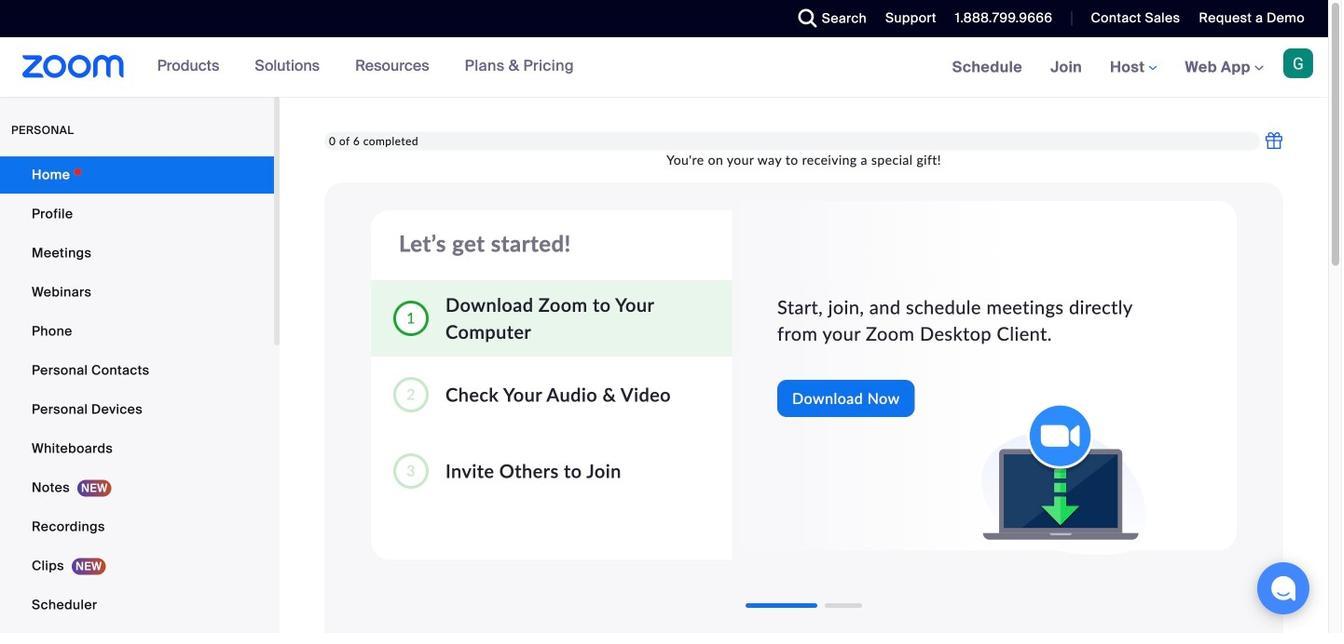 Task type: describe. For each thing, give the bounding box(es) containing it.
product information navigation
[[143, 37, 588, 97]]

zoom logo image
[[22, 55, 125, 78]]



Task type: locate. For each thing, give the bounding box(es) containing it.
personal menu menu
[[0, 157, 274, 634]]

meetings navigation
[[938, 37, 1328, 98]]

banner
[[0, 37, 1328, 98]]

open chat image
[[1271, 576, 1297, 602]]

profile picture image
[[1284, 48, 1313, 78]]



Task type: vqa. For each thing, say whether or not it's contained in the screenshot.
Profile Picture
yes



